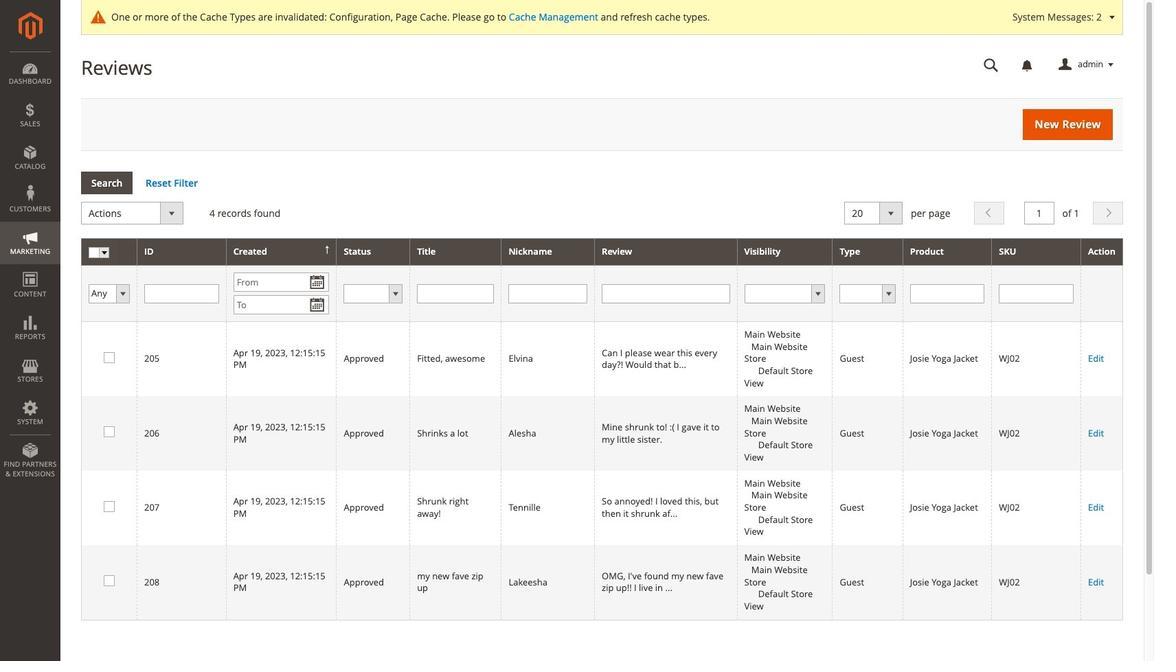 Task type: locate. For each thing, give the bounding box(es) containing it.
To text field
[[233, 295, 329, 315]]

From text field
[[233, 273, 329, 292]]

None text field
[[974, 53, 1009, 77], [417, 284, 494, 303], [910, 284, 985, 303], [974, 53, 1009, 77], [417, 284, 494, 303], [910, 284, 985, 303]]

None checkbox
[[104, 352, 113, 361], [104, 427, 113, 436], [104, 576, 113, 585], [104, 352, 113, 361], [104, 427, 113, 436], [104, 576, 113, 585]]

menu bar
[[0, 52, 60, 486]]

None text field
[[1024, 202, 1054, 225], [144, 284, 219, 303], [509, 284, 587, 303], [602, 284, 730, 303], [999, 284, 1074, 303], [1024, 202, 1054, 225], [144, 284, 219, 303], [509, 284, 587, 303], [602, 284, 730, 303], [999, 284, 1074, 303]]

None checkbox
[[104, 501, 113, 510]]



Task type: describe. For each thing, give the bounding box(es) containing it.
magento admin panel image
[[18, 12, 42, 40]]



